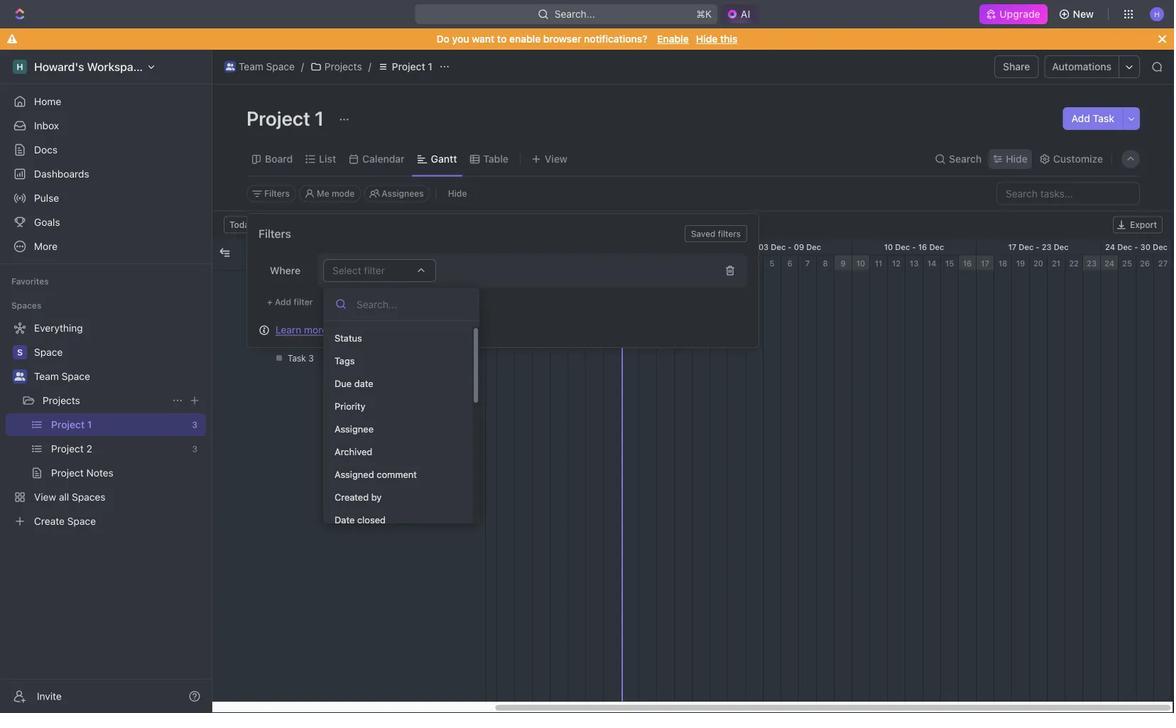 Task type: locate. For each thing, give the bounding box(es) containing it.
1 horizontal spatial 3
[[734, 259, 739, 268]]

1 - from the left
[[539, 242, 543, 251]]

hide inside button
[[448, 189, 467, 199]]

0 horizontal spatial 21
[[519, 259, 528, 268]]

24 down 24 dec - 30 dec
[[1105, 259, 1115, 268]]

- inside the 03 dec - 09 dec element
[[788, 242, 792, 251]]

1 vertical spatial 30
[[678, 259, 688, 268]]

0 vertical spatial 30
[[1141, 242, 1151, 251]]

1 horizontal spatial 30
[[1141, 242, 1151, 251]]

2
[[716, 259, 721, 268], [308, 328, 314, 338]]

10
[[884, 242, 893, 251], [857, 259, 865, 268]]

calendar
[[362, 153, 405, 165]]

add
[[1072, 113, 1090, 124], [275, 297, 291, 307]]

21 for first 21 element from the left
[[519, 259, 528, 268]]

- for 02
[[664, 242, 668, 251]]

0 vertical spatial 17
[[1008, 242, 1017, 251]]

24 down 19 nov - 25 nov element
[[572, 259, 582, 268]]

board link
[[262, 149, 293, 169]]

assignees button
[[364, 185, 430, 202]]

1 horizontal spatial 2
[[716, 259, 721, 268]]

created by
[[335, 492, 382, 503]]

tree
[[6, 317, 206, 533]]

want
[[472, 33, 495, 45]]

invite
[[37, 690, 62, 702]]

row group
[[212, 271, 485, 701]]

task 3 row
[[212, 346, 485, 370]]

1 horizontal spatial 24 element
[[1101, 255, 1119, 271]]

0 horizontal spatial projects link
[[43, 389, 166, 412]]

projects inside sidebar "navigation"
[[43, 395, 80, 406]]

23 element
[[551, 255, 568, 271], [1083, 255, 1101, 271]]

2 horizontal spatial nov
[[647, 242, 662, 251]]

16 up "13" element
[[918, 242, 927, 251]]

21 element down "17 dec - 23 dec" element
[[1048, 255, 1066, 271]]

Search tasks... text field
[[997, 183, 1139, 204]]

search...
[[555, 8, 595, 20]]

learn more about filters
[[276, 324, 385, 336]]

0 vertical spatial team
[[239, 61, 263, 72]]

filters
[[264, 189, 290, 199]]

1 horizontal spatial add
[[1072, 113, 1090, 124]]

0 horizontal spatial task
[[288, 353, 306, 363]]

2 horizontal spatial hide
[[1006, 153, 1028, 165]]

19 element right 18
[[1012, 255, 1030, 271]]

17 dec - 23 dec
[[1008, 242, 1069, 251]]

select
[[332, 265, 361, 276]]

table
[[483, 153, 509, 165]]

22 for 2nd 22 element
[[1069, 259, 1079, 268]]

18 element
[[995, 255, 1012, 271]]

0 horizontal spatial 19
[[484, 259, 493, 268]]

0 vertical spatial team space link
[[221, 58, 298, 75]]

23 element down 24 dec - 30 dec element
[[1083, 255, 1101, 271]]

4
[[752, 259, 757, 268]]

1 inside cell
[[314, 278, 318, 288]]

browser
[[543, 33, 581, 45]]

7
[[805, 259, 810, 268]]

17 right 16 element
[[981, 259, 989, 268]]

assigned
[[335, 469, 374, 480]]

filter right select
[[364, 265, 385, 276]]

25 element down 24 dec - 30 dec
[[1119, 255, 1137, 271]]

0 horizontal spatial 3
[[308, 353, 314, 363]]

25 element left 28
[[586, 255, 604, 271]]

23 down 19 nov - 25 nov element
[[554, 259, 564, 268]]

16 right 15 element
[[963, 259, 972, 268]]

1 nov from the left
[[522, 242, 537, 251]]

6 dec from the left
[[1019, 242, 1034, 251]]

2 right "learn"
[[308, 328, 314, 338]]

dec
[[682, 242, 697, 251], [771, 242, 786, 251], [806, 242, 821, 251], [895, 242, 910, 251], [929, 242, 944, 251], [1019, 242, 1034, 251], [1054, 242, 1069, 251], [1118, 242, 1132, 251], [1153, 242, 1168, 251]]

24 dec - 30 dec
[[1105, 242, 1168, 251]]

4 column header from the left
[[461, 239, 485, 270]]

21 down '19 nov - 25 nov'
[[519, 259, 528, 268]]

0 horizontal spatial 27
[[625, 259, 635, 268]]

23
[[1042, 242, 1052, 251], [554, 259, 564, 268], [1087, 259, 1097, 268]]

- for 30
[[1135, 242, 1138, 251]]

19 for 1st 19 element from right
[[1016, 259, 1025, 268]]

19 for 19 nov - 25 nov
[[511, 242, 520, 251]]

2 down saved filters
[[716, 259, 721, 268]]

customize
[[1053, 153, 1103, 165]]

4 dec from the left
[[895, 242, 910, 251]]

 image
[[220, 248, 230, 258]]

29
[[661, 259, 671, 268]]

assignee
[[335, 424, 374, 434]]

26 nov - 02 dec element
[[604, 239, 728, 255]]

0 horizontal spatial 26
[[607, 259, 617, 268]]

0 horizontal spatial nov
[[522, 242, 537, 251]]

1 vertical spatial team space link
[[34, 365, 203, 388]]

22 down "17 dec - 23 dec" element
[[1069, 259, 1079, 268]]

0 horizontal spatial add
[[275, 297, 291, 307]]

1 27 from the left
[[625, 259, 635, 268]]

board
[[265, 153, 293, 165]]

1 vertical spatial 16
[[963, 259, 972, 268]]

‎task up "learn"
[[288, 303, 306, 313]]

21 element down '19 nov - 25 nov'
[[515, 255, 533, 271]]

26 element
[[604, 255, 622, 271], [1137, 255, 1154, 271]]

2 vertical spatial hide
[[448, 189, 467, 199]]

1 vertical spatial add
[[275, 297, 291, 307]]

1 vertical spatial task
[[288, 353, 306, 363]]

19 nov - 25 nov element
[[480, 239, 604, 255]]

1 horizontal spatial 25
[[590, 259, 600, 268]]

20 element
[[497, 255, 515, 271], [1030, 255, 1048, 271]]

2 / from the left
[[368, 61, 371, 72]]

0 vertical spatial filters
[[718, 229, 741, 239]]

0 horizontal spatial 10
[[857, 259, 865, 268]]

12 element
[[888, 255, 906, 271]]

hide right search
[[1006, 153, 1028, 165]]

Search... text field
[[357, 293, 467, 315]]

filters
[[718, 229, 741, 239], [359, 324, 385, 336]]

20 down 17 dec - 23 dec
[[1034, 259, 1044, 268]]

3 - from the left
[[788, 242, 792, 251]]

team space right user group icon
[[34, 370, 90, 382]]

1 vertical spatial hide
[[1006, 153, 1028, 165]]

filters right saved
[[718, 229, 741, 239]]

due date
[[335, 378, 373, 389]]

1 horizontal spatial 19
[[511, 242, 520, 251]]

- inside 24 dec - 30 dec element
[[1135, 242, 1138, 251]]

notifications?
[[584, 33, 648, 45]]

created
[[335, 492, 369, 503]]

09
[[794, 242, 804, 251]]

2 21 element from the left
[[1048, 255, 1066, 271]]

add right + at the top
[[275, 297, 291, 307]]

10 left 11
[[857, 259, 865, 268]]

0 horizontal spatial 26 element
[[604, 255, 622, 271]]

2 27 from the left
[[1159, 259, 1168, 268]]

24 down export "button"
[[1105, 242, 1115, 251]]

7 dec from the left
[[1054, 242, 1069, 251]]

17 element
[[977, 255, 995, 271]]

docs
[[34, 144, 58, 156]]

add inside 'button'
[[1072, 113, 1090, 124]]

24
[[1105, 242, 1115, 251], [572, 259, 582, 268], [1105, 259, 1115, 268]]

24 element
[[568, 255, 586, 271], [1101, 255, 1119, 271]]

project inside cell
[[282, 278, 311, 288]]

26 element down 24 dec - 30 dec element
[[1137, 255, 1154, 271]]

23 down search tasks... text field
[[1042, 242, 1052, 251]]

1 21 from the left
[[519, 259, 528, 268]]

27 element down 24 dec - 30 dec element
[[1154, 255, 1173, 271]]

0 horizontal spatial 22
[[536, 259, 546, 268]]

5 - from the left
[[1036, 242, 1040, 251]]

space
[[266, 61, 295, 72], [62, 370, 90, 382]]

task 3
[[288, 353, 314, 363]]

21 element
[[515, 255, 533, 271], [1048, 255, 1066, 271]]

select filter button
[[323, 259, 436, 282]]

to do 
 
 
 
 
 ‎task 2 cell
[[255, 321, 440, 346]]

filter inside dropdown button
[[364, 265, 385, 276]]

0 vertical spatial 10
[[884, 242, 893, 251]]

upgrade
[[1000, 8, 1040, 20]]

1 horizontal spatial /
[[368, 61, 371, 72]]

23 element down 19 nov - 25 nov element
[[551, 255, 568, 271]]

0 horizontal spatial 22 element
[[533, 255, 551, 271]]

24 dec - 30 dec element
[[1101, 239, 1173, 255]]

0 vertical spatial hide
[[696, 33, 718, 45]]

0 horizontal spatial 16
[[918, 242, 927, 251]]

date
[[335, 515, 355, 525]]

0 horizontal spatial projects
[[43, 395, 80, 406]]

22 down '19 nov - 25 nov'
[[536, 259, 546, 268]]

tree grid containing project 1
[[212, 239, 485, 701]]

2 horizontal spatial 19
[[1016, 259, 1025, 268]]

0 horizontal spatial team
[[34, 370, 59, 382]]

‎task
[[288, 303, 306, 313], [288, 328, 306, 338]]

1 horizontal spatial 25 element
[[1119, 255, 1137, 271]]

1 ‎task from the top
[[288, 303, 306, 313]]

22 element down "17 dec - 23 dec" element
[[1066, 255, 1083, 271]]

2 - from the left
[[664, 242, 668, 251]]

filter up more
[[294, 297, 313, 307]]

0 vertical spatial project
[[392, 61, 425, 72]]

24 element down 24 dec - 30 dec
[[1101, 255, 1119, 271]]

1 vertical spatial project
[[247, 106, 310, 130]]

2 22 from the left
[[1069, 259, 1079, 268]]

search
[[949, 153, 982, 165]]

- for 09
[[788, 242, 792, 251]]

20 element down '19 nov - 25 nov'
[[497, 255, 515, 271]]

share button
[[995, 55, 1039, 78]]

tree grid
[[212, 239, 485, 701]]

1 horizontal spatial projects link
[[307, 58, 366, 75]]

- inside "17 dec - 23 dec" element
[[1036, 242, 1040, 251]]

1 horizontal spatial 23 element
[[1083, 255, 1101, 271]]

2 21 from the left
[[1052, 259, 1061, 268]]

0 vertical spatial space
[[266, 61, 295, 72]]

1 vertical spatial 17
[[981, 259, 989, 268]]

space right user group image
[[266, 61, 295, 72]]

26 left 28
[[607, 259, 617, 268]]

add up 'customize'
[[1072, 113, 1090, 124]]

today button
[[224, 216, 260, 233]]

2 vertical spatial project 1
[[282, 278, 318, 288]]

team space
[[239, 61, 295, 72], [34, 370, 90, 382]]

 image
[[468, 250, 478, 260]]

team space inside sidebar "navigation"
[[34, 370, 90, 382]]

0 horizontal spatial 25 element
[[586, 255, 604, 271]]

tree containing team space
[[6, 317, 206, 533]]

task up 'customize'
[[1093, 113, 1115, 124]]

23 down "17 dec - 23 dec" element
[[1087, 259, 1097, 268]]

1 horizontal spatial task
[[1093, 113, 1115, 124]]

8
[[823, 259, 828, 268]]

team right user group image
[[239, 61, 263, 72]]

0 vertical spatial add
[[1072, 113, 1090, 124]]

16
[[918, 242, 927, 251], [963, 259, 972, 268]]

1 horizontal spatial 22
[[1069, 259, 1079, 268]]

2 25 element from the left
[[1119, 255, 1137, 271]]

1 horizontal spatial 27
[[1159, 259, 1168, 268]]

+ add filter
[[267, 297, 313, 307]]

1 horizontal spatial team space
[[239, 61, 295, 72]]

1 horizontal spatial 20 element
[[1030, 255, 1048, 271]]

0 vertical spatial task
[[1093, 113, 1115, 124]]

25 element
[[586, 255, 604, 271], [1119, 255, 1137, 271]]

26 down 24 dec - 30 dec element
[[1140, 259, 1150, 268]]

1 vertical spatial projects link
[[43, 389, 166, 412]]

task inside to do 
 
 
 
 
 task 3 'cell'
[[288, 353, 306, 363]]

3 inside 'cell'
[[308, 353, 314, 363]]

1 horizontal spatial 19 element
[[1012, 255, 1030, 271]]

21 down "17 dec - 23 dec" element
[[1052, 259, 1061, 268]]

5 dec from the left
[[929, 242, 944, 251]]

space right user group icon
[[62, 370, 90, 382]]

inbox link
[[6, 114, 206, 137]]

column header
[[212, 239, 234, 270], [234, 239, 255, 270], [440, 239, 461, 270], [461, 239, 485, 270]]

0 horizontal spatial 21 element
[[515, 255, 533, 271]]

- inside 19 nov - 25 nov element
[[539, 242, 543, 251]]

8 dec from the left
[[1118, 242, 1132, 251]]

hide button
[[989, 149, 1032, 169]]

1 horizontal spatial filters
[[718, 229, 741, 239]]

1 horizontal spatial team space link
[[221, 58, 298, 75]]

hide left this on the right top of page
[[696, 33, 718, 45]]

9 dec from the left
[[1153, 242, 1168, 251]]

1 column header from the left
[[212, 239, 234, 270]]

1 24 element from the left
[[568, 255, 586, 271]]

3 left 4
[[734, 259, 739, 268]]

27 element left 28
[[622, 255, 639, 271]]

2 20 from the left
[[1034, 259, 1044, 268]]

17 for 17 dec - 23 dec
[[1008, 242, 1017, 251]]

1 22 from the left
[[536, 259, 546, 268]]

task down ‎task 2
[[288, 353, 306, 363]]

0 horizontal spatial filters
[[359, 324, 385, 336]]

10 for 10
[[857, 259, 865, 268]]

30 down export
[[1141, 242, 1151, 251]]

‎task 1
[[288, 303, 312, 313]]

1 horizontal spatial 21 element
[[1048, 255, 1066, 271]]

home
[[34, 96, 61, 107]]

1 27 element from the left
[[622, 255, 639, 271]]

filter
[[364, 265, 385, 276], [294, 297, 313, 307]]

0 horizontal spatial filter
[[294, 297, 313, 307]]

0 horizontal spatial 17
[[981, 259, 989, 268]]

filters right about
[[359, 324, 385, 336]]

27 element
[[622, 255, 639, 271], [1154, 255, 1173, 271]]

team inside tree
[[34, 370, 59, 382]]

- for 23
[[1036, 242, 1040, 251]]

19 for 1st 19 element
[[484, 259, 493, 268]]

0 vertical spatial ‎task
[[288, 303, 306, 313]]

1 vertical spatial 10
[[857, 259, 865, 268]]

20
[[501, 259, 511, 268], [1034, 259, 1044, 268]]

19 element
[[480, 255, 497, 271], [1012, 255, 1030, 271]]

1 vertical spatial space
[[62, 370, 90, 382]]

1 25 element from the left
[[586, 255, 604, 271]]

0 horizontal spatial 20
[[501, 259, 511, 268]]

home link
[[6, 90, 206, 113]]

1 horizontal spatial 20
[[1034, 259, 1044, 268]]

user group image
[[226, 63, 235, 70]]

team space right user group image
[[239, 61, 295, 72]]

3
[[734, 259, 739, 268], [308, 353, 314, 363]]

2 horizontal spatial 25
[[1122, 259, 1132, 268]]

3 column header from the left
[[440, 239, 461, 270]]

tree inside sidebar "navigation"
[[6, 317, 206, 533]]

0 horizontal spatial 23 element
[[551, 255, 568, 271]]

0 horizontal spatial 19 element
[[480, 255, 497, 271]]

27 left 28
[[625, 259, 635, 268]]

- inside 10 dec - 16 dec 'element'
[[912, 242, 916, 251]]

closed
[[357, 515, 386, 525]]

0 horizontal spatial team space
[[34, 370, 90, 382]]

nov
[[522, 242, 537, 251], [557, 242, 572, 251], [647, 242, 662, 251]]

pulse
[[34, 192, 59, 204]]

1 vertical spatial ‎task
[[288, 328, 306, 338]]

5
[[770, 259, 775, 268]]

0 horizontal spatial /
[[301, 61, 304, 72]]

27 down 24 dec - 30 dec element
[[1159, 259, 1168, 268]]

2 column header from the left
[[234, 239, 255, 270]]

1 vertical spatial project 1
[[247, 106, 328, 130]]

0 horizontal spatial 30
[[678, 259, 688, 268]]

26 nov - 02 dec
[[634, 242, 697, 251]]

28 element
[[639, 255, 657, 271]]

10 inside 'element'
[[884, 242, 893, 251]]

1 vertical spatial team
[[34, 370, 59, 382]]

0 vertical spatial 16
[[918, 242, 927, 251]]

21
[[519, 259, 528, 268], [1052, 259, 1061, 268]]

space inside sidebar "navigation"
[[62, 370, 90, 382]]

20 down '19 nov - 25 nov'
[[501, 259, 511, 268]]

1 23 element from the left
[[551, 255, 568, 271]]

3 nov from the left
[[647, 242, 662, 251]]

about
[[330, 324, 357, 336]]

team right user group icon
[[34, 370, 59, 382]]

hide down gantt
[[448, 189, 467, 199]]

26
[[634, 242, 645, 251], [607, 259, 617, 268], [1140, 259, 1150, 268]]

24 element down 19 nov - 25 nov element
[[568, 255, 586, 271]]

1
[[428, 61, 433, 72], [315, 106, 324, 130], [699, 259, 703, 268], [314, 278, 318, 288], [308, 303, 312, 313]]

17 for 17
[[981, 259, 989, 268]]

26 up 28
[[634, 242, 645, 251]]

22 element down 19 nov - 25 nov element
[[533, 255, 551, 271]]

0 vertical spatial filter
[[364, 265, 385, 276]]

-
[[539, 242, 543, 251], [664, 242, 668, 251], [788, 242, 792, 251], [912, 242, 916, 251], [1036, 242, 1040, 251], [1135, 242, 1138, 251]]

0 horizontal spatial 20 element
[[497, 255, 515, 271]]

- for 25
[[539, 242, 543, 251]]

30 right 29 element on the right top of page
[[678, 259, 688, 268]]

10 up 12
[[884, 242, 893, 251]]

3 down ‎task 2
[[308, 353, 314, 363]]

27
[[625, 259, 635, 268], [1159, 259, 1168, 268]]

‎task down ‎task 1
[[288, 328, 306, 338]]

22 element
[[533, 255, 551, 271], [1066, 255, 1083, 271]]

row
[[212, 239, 485, 271]]

0 vertical spatial projects
[[325, 61, 362, 72]]

2 ‎task from the top
[[288, 328, 306, 338]]

0 horizontal spatial team space link
[[34, 365, 203, 388]]

6 - from the left
[[1135, 242, 1138, 251]]

team
[[239, 61, 263, 72], [34, 370, 59, 382]]

project 1 inside cell
[[282, 278, 318, 288]]

0 horizontal spatial space
[[62, 370, 90, 382]]

1 vertical spatial filter
[[294, 297, 313, 307]]

1 horizontal spatial 26 element
[[1137, 255, 1154, 271]]

1 horizontal spatial 17
[[1008, 242, 1017, 251]]

26 element left 28
[[604, 255, 622, 271]]

17
[[1008, 242, 1017, 251], [981, 259, 989, 268]]

4 - from the left
[[912, 242, 916, 251]]

1 horizontal spatial 27 element
[[1154, 255, 1173, 271]]

today
[[229, 220, 254, 230]]

- inside 26 nov - 02 dec element
[[664, 242, 668, 251]]

‎task inside cell
[[288, 328, 306, 338]]

10 dec - 16 dec element
[[852, 239, 977, 255]]

1 horizontal spatial 10
[[884, 242, 893, 251]]

26 inside 26 nov - 02 dec element
[[634, 242, 645, 251]]

20 element down "17 dec - 23 dec" element
[[1030, 255, 1048, 271]]

1 vertical spatial filters
[[359, 324, 385, 336]]

17 up 18 element
[[1008, 242, 1017, 251]]

1 horizontal spatial 22 element
[[1066, 255, 1083, 271]]

19 element down 19 nov - 25 nov element
[[480, 255, 497, 271]]

1 21 element from the left
[[515, 255, 533, 271]]

by
[[371, 492, 382, 503]]

docs link
[[6, 139, 206, 161]]

‎task inside cell
[[288, 303, 306, 313]]



Task type: describe. For each thing, give the bounding box(es) containing it.
priority
[[335, 401, 365, 412]]

project 1 cell
[[255, 271, 440, 296]]

1 horizontal spatial space
[[266, 61, 295, 72]]

9
[[841, 259, 846, 268]]

1 22 element from the left
[[533, 255, 551, 271]]

10 dec - 16 dec
[[884, 242, 944, 251]]

15 element
[[941, 255, 959, 271]]

project 1 - 0.00% row
[[212, 271, 485, 296]]

pulse link
[[6, 187, 206, 210]]

03
[[759, 242, 769, 251]]

1 horizontal spatial 16
[[963, 259, 972, 268]]

13 element
[[906, 255, 923, 271]]

export
[[1130, 220, 1157, 230]]

inbox
[[34, 120, 59, 131]]

search button
[[931, 149, 986, 169]]

0 horizontal spatial 23
[[554, 259, 564, 268]]

learn more about filters link
[[276, 324, 385, 336]]

25 for first 25 element from the right
[[1122, 259, 1132, 268]]

2 inside to do 
 
 
 
 
 ‎task 2 cell
[[308, 328, 314, 338]]

25 for 2nd 25 element from right
[[590, 259, 600, 268]]

dashboards
[[34, 168, 89, 180]]

do
[[437, 33, 450, 45]]

2 nov from the left
[[557, 242, 572, 251]]

hide button
[[442, 185, 473, 202]]

add task button
[[1063, 107, 1123, 130]]

goals
[[34, 216, 60, 228]]

1 / from the left
[[301, 61, 304, 72]]

0 vertical spatial 3
[[734, 259, 739, 268]]

comment
[[377, 469, 417, 480]]

22 for 1st 22 element
[[536, 259, 546, 268]]

favorites
[[11, 276, 49, 286]]

1 horizontal spatial team
[[239, 61, 263, 72]]

add task
[[1072, 113, 1115, 124]]

dashboards link
[[6, 163, 206, 185]]

share
[[1003, 61, 1030, 72]]

12
[[892, 259, 901, 268]]

30 inside 24 dec - 30 dec element
[[1141, 242, 1151, 251]]

project 1 link
[[374, 58, 436, 75]]

assigned comment
[[335, 469, 417, 480]]

24 for 24 dec - 30 dec
[[1105, 242, 1115, 251]]

0 horizontal spatial 25
[[545, 242, 555, 251]]

30 element
[[675, 255, 693, 271]]

date closed
[[335, 515, 386, 525]]

6
[[787, 259, 793, 268]]

due
[[335, 378, 352, 389]]

2 horizontal spatial 26
[[1140, 259, 1150, 268]]

18
[[999, 259, 1008, 268]]

2 horizontal spatial 23
[[1087, 259, 1097, 268]]

2 24 element from the left
[[1101, 255, 1119, 271]]

nov for 19
[[522, 242, 537, 251]]

more
[[304, 324, 327, 336]]

03 dec - 09 dec
[[759, 242, 821, 251]]

‎task for ‎task 1
[[288, 303, 306, 313]]

to do 
 
 
 
 
 task 3 cell
[[255, 346, 440, 370]]

02
[[670, 242, 680, 251]]

date
[[354, 378, 373, 389]]

new button
[[1053, 3, 1103, 26]]

1 20 element from the left
[[497, 255, 515, 271]]

learn
[[276, 324, 301, 336]]

16 element
[[959, 255, 977, 271]]

+
[[267, 297, 273, 307]]

03 dec - 09 dec element
[[728, 239, 852, 255]]

tags
[[335, 356, 355, 366]]

favorites button
[[6, 273, 55, 290]]

list
[[319, 153, 336, 165]]

 image inside "column header"
[[468, 250, 478, 260]]

1 19 element from the left
[[480, 255, 497, 271]]

to
[[497, 33, 507, 45]]

- for 16
[[912, 242, 916, 251]]

29 element
[[657, 255, 675, 271]]

row group containing project 1
[[212, 271, 485, 701]]

gantt link
[[428, 149, 457, 169]]

saved
[[691, 229, 716, 239]]

customize button
[[1035, 149, 1107, 169]]

2 23 element from the left
[[1083, 255, 1101, 271]]

assignees
[[382, 189, 424, 199]]

1 26 element from the left
[[604, 255, 622, 271]]

2 19 element from the left
[[1012, 255, 1030, 271]]

archived
[[335, 446, 372, 457]]

1 inside cell
[[308, 303, 312, 313]]

new
[[1073, 8, 1094, 20]]

2 22 element from the left
[[1066, 255, 1083, 271]]

3 dec from the left
[[806, 242, 821, 251]]

this
[[720, 33, 738, 45]]

10 element
[[852, 255, 870, 271]]

‎task for ‎task 2
[[288, 328, 306, 338]]

24 for 1st the 24 'element' from the left
[[572, 259, 582, 268]]

2 dec from the left
[[771, 242, 786, 251]]

upgrade link
[[980, 4, 1048, 24]]

automations
[[1052, 61, 1112, 72]]

2 26 element from the left
[[1137, 255, 1154, 271]]

user group image
[[15, 372, 25, 381]]

2 20 element from the left
[[1030, 255, 1048, 271]]

0 vertical spatial project 1
[[392, 61, 433, 72]]

2 27 element from the left
[[1154, 255, 1173, 271]]

do you want to enable browser notifications? enable hide this
[[437, 33, 738, 45]]

hide inside dropdown button
[[1006, 153, 1028, 165]]

calendar link
[[360, 149, 405, 169]]

1 dec from the left
[[682, 242, 697, 251]]

⌘k
[[696, 8, 712, 20]]

select filter
[[332, 265, 385, 276]]

1 horizontal spatial 23
[[1042, 242, 1052, 251]]

19 nov - 25 nov
[[511, 242, 572, 251]]

filters button
[[247, 185, 296, 202]]

export button
[[1113, 216, 1163, 233]]

nov for 26
[[647, 242, 662, 251]]

sidebar navigation
[[0, 50, 212, 713]]

where
[[270, 265, 301, 276]]

13
[[910, 259, 919, 268]]

21 for second 21 element from left
[[1052, 259, 1061, 268]]

14 element
[[923, 255, 941, 271]]

‎task 2
[[288, 328, 314, 338]]

28
[[643, 259, 653, 268]]

‎task 1 row
[[212, 296, 485, 321]]

17 dec - 23 dec element
[[977, 239, 1101, 255]]

30 inside 30 element
[[678, 259, 688, 268]]

saved filters
[[691, 229, 741, 239]]

spaces
[[11, 300, 41, 310]]

goals link
[[6, 211, 206, 234]]

‎task 2 row
[[212, 321, 485, 346]]

to do 
 
 
 
 
 ‎task 1 cell
[[255, 296, 440, 321]]

16 inside 'element'
[[918, 242, 927, 251]]

you
[[452, 33, 469, 45]]

1 horizontal spatial projects
[[325, 61, 362, 72]]

15
[[945, 259, 954, 268]]

11 element
[[870, 255, 888, 271]]

task inside add task 'button'
[[1093, 113, 1115, 124]]

24 for second the 24 'element'
[[1105, 259, 1115, 268]]

10 for 10 dec - 16 dec
[[884, 242, 893, 251]]

enable
[[509, 33, 541, 45]]

automations button
[[1045, 56, 1119, 77]]

0 vertical spatial 2
[[716, 259, 721, 268]]

1 20 from the left
[[501, 259, 511, 268]]

name column header
[[255, 239, 440, 270]]

 image inside "column header"
[[220, 248, 230, 258]]

14
[[928, 259, 937, 268]]

11
[[875, 259, 883, 268]]



Task type: vqa. For each thing, say whether or not it's contained in the screenshot.
Jeremy Miller, , element
no



